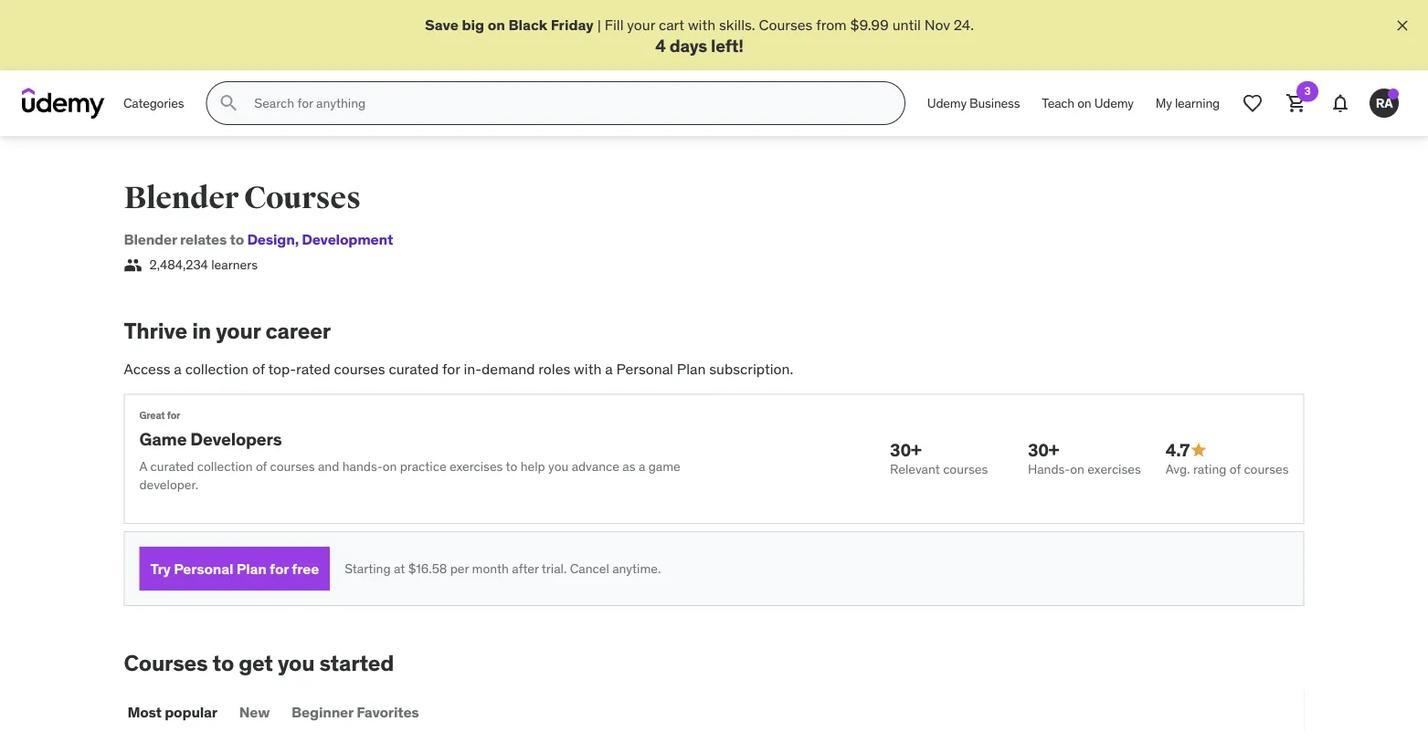 Task type: describe. For each thing, give the bounding box(es) containing it.
2,484,234
[[149, 257, 208, 273]]

teach on udemy
[[1042, 95, 1134, 111]]

beginner
[[292, 704, 353, 722]]

courses right rating on the bottom of the page
[[1244, 461, 1289, 478]]

to inside great for game developers a curated collection of courses and hands-on practice exercises to help you advance as a game developer.
[[506, 459, 517, 475]]

0 horizontal spatial courses
[[124, 650, 208, 677]]

courses right rated
[[334, 360, 385, 378]]

developers
[[190, 428, 282, 450]]

my
[[1156, 95, 1172, 111]]

as
[[623, 459, 636, 475]]

for inside great for game developers a curated collection of courses and hands-on practice exercises to help you advance as a game developer.
[[167, 409, 180, 422]]

3 link
[[1275, 82, 1319, 125]]

started
[[319, 650, 394, 677]]

Search for anything text field
[[251, 88, 883, 119]]

help
[[521, 459, 545, 475]]

design link
[[247, 230, 295, 249]]

beginner favorites button
[[288, 691, 423, 733]]

thrive in your career
[[124, 317, 331, 345]]

development link
[[295, 230, 393, 249]]

game
[[648, 459, 681, 475]]

udemy image
[[22, 88, 105, 119]]

exercises inside great for game developers a curated collection of courses and hands-on practice exercises to help you advance as a game developer.
[[450, 459, 503, 475]]

access a collection of top-rated courses curated for in-demand roles with a personal plan subscription.
[[124, 360, 793, 378]]

after
[[512, 561, 539, 577]]

of left top-
[[252, 360, 265, 378]]

collection inside great for game developers a curated collection of courses and hands-on practice exercises to help you advance as a game developer.
[[197, 459, 253, 475]]

trial.
[[542, 561, 567, 577]]

in-
[[464, 360, 482, 378]]

my learning link
[[1145, 82, 1231, 125]]

cancel
[[570, 561, 609, 577]]

developer.
[[139, 477, 198, 493]]

business
[[970, 95, 1020, 111]]

udemy business link
[[916, 82, 1031, 125]]

teach
[[1042, 95, 1075, 111]]

try personal plan for free link
[[139, 547, 330, 591]]

0 vertical spatial for
[[442, 360, 460, 378]]

1 vertical spatial plan
[[236, 559, 267, 578]]

notifications image
[[1330, 92, 1351, 114]]

beginner favorites
[[292, 704, 419, 722]]

advance
[[572, 459, 619, 475]]

per
[[450, 561, 469, 577]]

hands-
[[1028, 461, 1070, 478]]

starting
[[345, 561, 391, 577]]

0 vertical spatial personal
[[616, 360, 673, 378]]

nov
[[925, 15, 950, 34]]

blender for blender relates to design development
[[124, 230, 177, 249]]

1 horizontal spatial courses
[[244, 179, 361, 217]]

try personal plan for free
[[150, 559, 319, 578]]

exercises inside '30+ hands-on exercises'
[[1088, 461, 1141, 478]]

categories
[[123, 95, 184, 111]]

on inside great for game developers a curated collection of courses and hands-on practice exercises to help you advance as a game developer.
[[383, 459, 397, 475]]

4
[[655, 34, 666, 56]]

save big on black friday | fill your cart with skills. courses from $9.99 until nov 24. 4 days left!
[[425, 15, 974, 56]]

avg. rating of courses
[[1166, 461, 1289, 478]]

starting at $16.58 per month after trial. cancel anytime.
[[345, 561, 661, 577]]

your inside 'save big on black friday | fill your cart with skills. courses from $9.99 until nov 24. 4 days left!'
[[627, 15, 655, 34]]

you inside great for game developers a curated collection of courses and hands-on practice exercises to help you advance as a game developer.
[[548, 459, 569, 475]]

subscription.
[[709, 360, 793, 378]]

hands-
[[342, 459, 383, 475]]

big
[[462, 15, 484, 34]]

most popular button
[[124, 691, 221, 733]]

2 vertical spatial for
[[270, 559, 289, 578]]

and
[[318, 459, 339, 475]]

fill
[[605, 15, 624, 34]]

from
[[816, 15, 847, 34]]

relates
[[180, 230, 227, 249]]

career
[[265, 317, 331, 345]]

learners
[[211, 257, 258, 273]]

rated
[[296, 360, 330, 378]]

$16.58
[[408, 561, 447, 577]]

|
[[597, 15, 601, 34]]

small image inside thrive in your career element
[[1190, 441, 1208, 460]]

ra link
[[1362, 82, 1406, 125]]

0 vertical spatial collection
[[185, 360, 249, 378]]

relevant
[[890, 461, 940, 478]]

0 vertical spatial small image
[[124, 256, 142, 274]]



Task type: locate. For each thing, give the bounding box(es) containing it.
1 horizontal spatial plan
[[677, 360, 706, 378]]

curated up developer.
[[150, 459, 194, 475]]

exercises right practice
[[450, 459, 503, 475]]

courses left from
[[759, 15, 813, 34]]

30+ for 30+ hands-on exercises
[[1028, 439, 1059, 461]]

development
[[302, 230, 393, 249]]

30+ relevant courses
[[890, 439, 988, 478]]

wishlist image
[[1242, 92, 1264, 114]]

friday
[[551, 15, 594, 34]]

most popular
[[127, 704, 217, 722]]

30+ up hands-
[[1028, 439, 1059, 461]]

favorites
[[356, 704, 419, 722]]

of right rating on the bottom of the page
[[1230, 461, 1241, 478]]

submit search image
[[218, 92, 240, 114]]

udemy
[[927, 95, 967, 111], [1094, 95, 1134, 111]]

2 horizontal spatial courses
[[759, 15, 813, 34]]

1 30+ from the left
[[890, 439, 922, 461]]

on inside 'save big on black friday | fill your cart with skills. courses from $9.99 until nov 24. 4 days left!'
[[488, 15, 505, 34]]

1 horizontal spatial for
[[270, 559, 289, 578]]

1 horizontal spatial udemy
[[1094, 95, 1134, 111]]

of down developers
[[256, 459, 267, 475]]

udemy business
[[927, 95, 1020, 111]]

0 vertical spatial with
[[688, 15, 716, 34]]

of
[[252, 360, 265, 378], [256, 459, 267, 475], [1230, 461, 1241, 478]]

2 vertical spatial to
[[213, 650, 234, 677]]

get
[[239, 650, 273, 677]]

0 vertical spatial you
[[548, 459, 569, 475]]

0 horizontal spatial curated
[[150, 459, 194, 475]]

courses inside great for game developers a curated collection of courses and hands-on practice exercises to help you advance as a game developer.
[[270, 459, 315, 475]]

learning
[[1175, 95, 1220, 111]]

a inside great for game developers a curated collection of courses and hands-on practice exercises to help you advance as a game developer.
[[639, 459, 645, 475]]

blender relates to design development
[[124, 230, 393, 249]]

0 horizontal spatial udemy
[[927, 95, 967, 111]]

0 vertical spatial your
[[627, 15, 655, 34]]

until
[[892, 15, 921, 34]]

exercises
[[450, 459, 503, 475], [1088, 461, 1141, 478]]

personal right try
[[174, 559, 233, 578]]

shopping cart with 3 items image
[[1286, 92, 1308, 114]]

4.7
[[1166, 439, 1190, 461]]

collection
[[185, 360, 249, 378], [197, 459, 253, 475]]

to left get
[[213, 650, 234, 677]]

1 vertical spatial blender
[[124, 230, 177, 249]]

cart
[[659, 15, 684, 34]]

0 horizontal spatial a
[[174, 360, 182, 378]]

you right help
[[548, 459, 569, 475]]

0 horizontal spatial exercises
[[450, 459, 503, 475]]

your right in
[[216, 317, 261, 345]]

1 vertical spatial your
[[216, 317, 261, 345]]

0 horizontal spatial you
[[278, 650, 315, 677]]

on inside '30+ hands-on exercises'
[[1070, 461, 1085, 478]]

to up 'learners'
[[230, 230, 244, 249]]

great for game developers a curated collection of courses and hands-on practice exercises to help you advance as a game developer.
[[139, 409, 681, 493]]

1 vertical spatial with
[[574, 360, 602, 378]]

1 vertical spatial for
[[167, 409, 180, 422]]

on inside teach on udemy link
[[1078, 95, 1092, 111]]

0 vertical spatial plan
[[677, 360, 706, 378]]

0 horizontal spatial for
[[167, 409, 180, 422]]

new button
[[236, 691, 273, 733]]

in
[[192, 317, 211, 345]]

left!
[[711, 34, 744, 56]]

for left in-
[[442, 360, 460, 378]]

2 blender from the top
[[124, 230, 177, 249]]

0 horizontal spatial small image
[[124, 256, 142, 274]]

design
[[247, 230, 295, 249]]

courses inside 30+ relevant courses
[[943, 461, 988, 478]]

skills.
[[719, 15, 755, 34]]

courses inside 'save big on black friday | fill your cart with skills. courses from $9.99 until nov 24. 4 days left!'
[[759, 15, 813, 34]]

a
[[174, 360, 182, 378], [605, 360, 613, 378], [639, 459, 645, 475]]

udemy left business
[[927, 95, 967, 111]]

30+
[[890, 439, 922, 461], [1028, 439, 1059, 461]]

1 vertical spatial courses
[[244, 179, 361, 217]]

small image left 2,484,234
[[124, 256, 142, 274]]

0 horizontal spatial plan
[[236, 559, 267, 578]]

you have alerts image
[[1388, 89, 1399, 100]]

plan left subscription.
[[677, 360, 706, 378]]

exercises left avg.
[[1088, 461, 1141, 478]]

of inside great for game developers a curated collection of courses and hands-on practice exercises to help you advance as a game developer.
[[256, 459, 267, 475]]

udemy left my
[[1094, 95, 1134, 111]]

most
[[127, 704, 162, 722]]

avg.
[[1166, 461, 1190, 478]]

thrive
[[124, 317, 187, 345]]

with
[[688, 15, 716, 34], [574, 360, 602, 378]]

1 udemy from the left
[[927, 95, 967, 111]]

for
[[442, 360, 460, 378], [167, 409, 180, 422], [270, 559, 289, 578]]

to
[[230, 230, 244, 249], [506, 459, 517, 475], [213, 650, 234, 677]]

courses left and
[[270, 459, 315, 475]]

a right the as
[[639, 459, 645, 475]]

small image up rating on the bottom of the page
[[1190, 441, 1208, 460]]

30+ for 30+ relevant courses
[[890, 439, 922, 461]]

0 vertical spatial to
[[230, 230, 244, 249]]

demand
[[482, 360, 535, 378]]

courses right relevant
[[943, 461, 988, 478]]

1 horizontal spatial personal
[[616, 360, 673, 378]]

popular
[[165, 704, 217, 722]]

with inside 'save big on black friday | fill your cart with skills. courses from $9.99 until nov 24. 4 days left!'
[[688, 15, 716, 34]]

0 vertical spatial curated
[[389, 360, 439, 378]]

2 30+ from the left
[[1028, 439, 1059, 461]]

1 horizontal spatial you
[[548, 459, 569, 475]]

2,484,234 learners
[[149, 257, 258, 273]]

1 vertical spatial you
[[278, 650, 315, 677]]

blender for blender courses
[[124, 179, 239, 217]]

0 vertical spatial blender
[[124, 179, 239, 217]]

1 horizontal spatial 30+
[[1028, 439, 1059, 461]]

0 horizontal spatial 30+
[[890, 439, 922, 461]]

you
[[548, 459, 569, 475], [278, 650, 315, 677]]

top-
[[268, 360, 296, 378]]

30+ up relevant
[[890, 439, 922, 461]]

your right fill
[[627, 15, 655, 34]]

for right great in the bottom left of the page
[[167, 409, 180, 422]]

thrive in your career element
[[124, 317, 1304, 607]]

1 vertical spatial personal
[[174, 559, 233, 578]]

1 horizontal spatial small image
[[1190, 441, 1208, 460]]

rating
[[1193, 461, 1227, 478]]

30+ inside 30+ relevant courses
[[890, 439, 922, 461]]

blender up relates
[[124, 179, 239, 217]]

courses to get you started
[[124, 650, 394, 677]]

your
[[627, 15, 655, 34], [216, 317, 261, 345]]

0 horizontal spatial personal
[[174, 559, 233, 578]]

$9.99
[[850, 15, 889, 34]]

2 udemy from the left
[[1094, 95, 1134, 111]]

you right get
[[278, 650, 315, 677]]

roles
[[538, 360, 570, 378]]

30+ hands-on exercises
[[1028, 439, 1141, 478]]

with up the days
[[688, 15, 716, 34]]

close image
[[1393, 16, 1412, 35]]

1 horizontal spatial with
[[688, 15, 716, 34]]

ra
[[1376, 95, 1393, 111]]

courses up design
[[244, 179, 361, 217]]

24.
[[954, 15, 974, 34]]

great
[[139, 409, 165, 422]]

with right roles
[[574, 360, 602, 378]]

1 vertical spatial to
[[506, 459, 517, 475]]

blender up 2,484,234
[[124, 230, 177, 249]]

0 vertical spatial courses
[[759, 15, 813, 34]]

save
[[425, 15, 459, 34]]

1 vertical spatial small image
[[1190, 441, 1208, 460]]

1 blender from the top
[[124, 179, 239, 217]]

2 vertical spatial courses
[[124, 650, 208, 677]]

categories button
[[112, 82, 195, 125]]

courses up most popular button
[[124, 650, 208, 677]]

curated inside great for game developers a curated collection of courses and hands-on practice exercises to help you advance as a game developer.
[[150, 459, 194, 475]]

1 vertical spatial curated
[[150, 459, 194, 475]]

practice
[[400, 459, 446, 475]]

game
[[139, 428, 187, 450]]

with inside thrive in your career element
[[574, 360, 602, 378]]

1 horizontal spatial exercises
[[1088, 461, 1141, 478]]

plan left free
[[236, 559, 267, 578]]

small image
[[124, 256, 142, 274], [1190, 441, 1208, 460]]

30+ inside '30+ hands-on exercises'
[[1028, 439, 1059, 461]]

month
[[472, 561, 509, 577]]

try
[[150, 559, 171, 578]]

days
[[669, 34, 707, 56]]

to left help
[[506, 459, 517, 475]]

for left free
[[270, 559, 289, 578]]

collection down developers
[[197, 459, 253, 475]]

teach on udemy link
[[1031, 82, 1145, 125]]

personal
[[616, 360, 673, 378], [174, 559, 233, 578]]

collection down thrive in your career
[[185, 360, 249, 378]]

at
[[394, 561, 405, 577]]

2 horizontal spatial for
[[442, 360, 460, 378]]

2 horizontal spatial a
[[639, 459, 645, 475]]

my learning
[[1156, 95, 1220, 111]]

1 horizontal spatial a
[[605, 360, 613, 378]]

1 horizontal spatial curated
[[389, 360, 439, 378]]

access
[[124, 360, 170, 378]]

free
[[292, 559, 319, 578]]

1 vertical spatial collection
[[197, 459, 253, 475]]

1 horizontal spatial your
[[627, 15, 655, 34]]

a right roles
[[605, 360, 613, 378]]

3
[[1304, 84, 1311, 98]]

game developers link
[[139, 428, 282, 450]]

your inside thrive in your career element
[[216, 317, 261, 345]]

personal right roles
[[616, 360, 673, 378]]

anytime.
[[612, 561, 661, 577]]

0 horizontal spatial your
[[216, 317, 261, 345]]

new
[[239, 704, 270, 722]]

black
[[508, 15, 547, 34]]

a
[[139, 459, 147, 475]]

0 horizontal spatial with
[[574, 360, 602, 378]]

a right "access"
[[174, 360, 182, 378]]

curated
[[389, 360, 439, 378], [150, 459, 194, 475]]

curated left in-
[[389, 360, 439, 378]]

blender courses
[[124, 179, 361, 217]]



Task type: vqa. For each thing, say whether or not it's contained in the screenshot.
bottom Courses
yes



